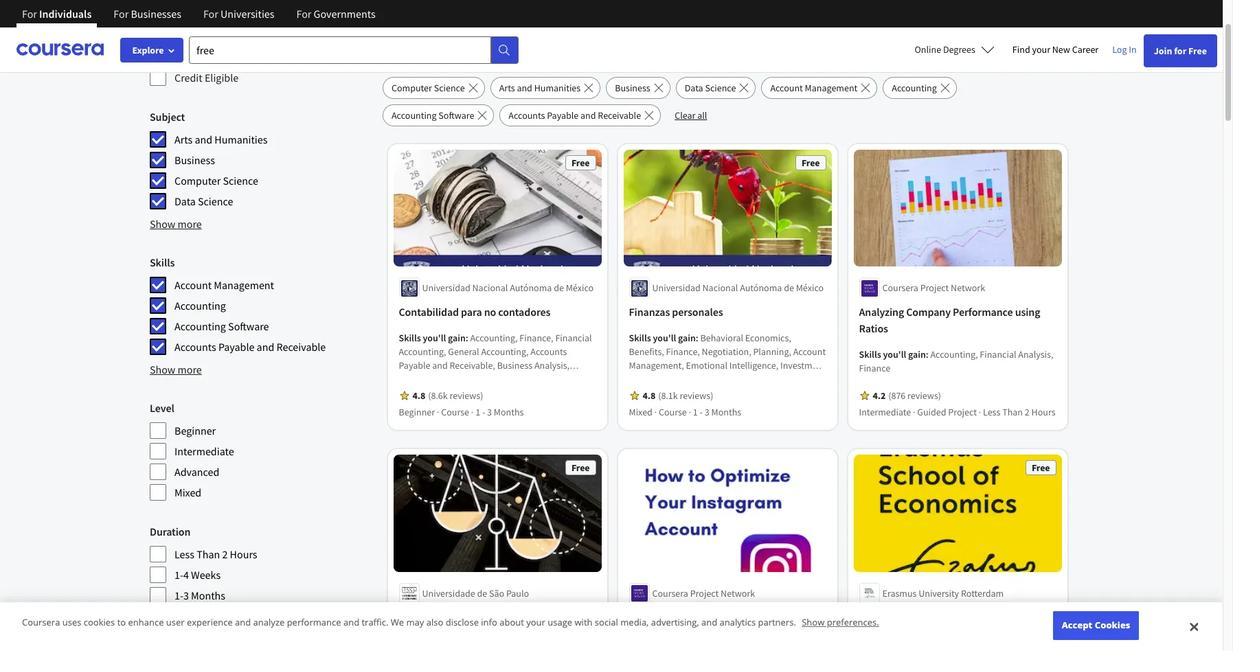 Task type: locate. For each thing, give the bounding box(es) containing it.
4.8 left (8.6k
[[413, 390, 426, 402]]

show more
[[150, 217, 202, 231], [150, 363, 202, 376]]

reviews) for para
[[450, 390, 484, 402]]

join
[[1154, 45, 1172, 57]]

reviews) down strategy,
[[680, 390, 714, 402]]

more for accounts
[[178, 363, 202, 376]]

mixed up duration
[[174, 486, 201, 499]]

months right 6
[[191, 609, 225, 623]]

finanzas personales
[[629, 305, 723, 319]]

skills you'll gain : up benefits,
[[629, 332, 701, 344]]

1 vertical spatial more
[[178, 363, 202, 376]]

1 more from the top
[[178, 217, 202, 231]]

gain for personales
[[678, 332, 696, 344]]

2 vertical spatial payable
[[399, 360, 431, 372]]

3 for personales
[[705, 406, 710, 419]]

autónoma
[[510, 282, 552, 294], [740, 282, 782, 294]]

0 horizontal spatial -
[[483, 406, 486, 419]]

account inside behavioral economics, benefits, finance, negotiation, planning, account management, emotional intelligence, investment management, strategy, strategy and operations
[[794, 346, 826, 358]]

finance,
[[520, 332, 554, 344], [666, 346, 700, 358]]

you'll up 'finance'
[[883, 349, 907, 361]]

de for contabilidad para no contadores
[[554, 282, 564, 294]]

0 vertical spatial show
[[150, 217, 175, 231]]

clear all button
[[666, 104, 715, 126]]

gain up general
[[448, 332, 466, 344]]

1 horizontal spatial accounts payable and receivable
[[509, 109, 641, 122]]

1 vertical spatial network
[[721, 587, 755, 600]]

your right find
[[1032, 43, 1050, 56]]

network up performance
[[951, 282, 985, 294]]

your right about
[[526, 616, 545, 629]]

1 horizontal spatial financial
[[556, 332, 592, 344]]

course for contabilidad
[[442, 406, 470, 419]]

2 universidad nacional autónoma de méxico from the left
[[653, 282, 824, 294]]

1 horizontal spatial computer
[[392, 82, 432, 94]]

for left individuals
[[22, 7, 37, 21]]

planning, inside accounting, finance, financial accounting, general accounting, accounts payable and receivable, business analysis, financial analysis, operational analysis, planning, account management
[[399, 387, 437, 399]]

0 vertical spatial management,
[[629, 360, 684, 372]]

you'll up benefits,
[[653, 332, 677, 344]]

1 vertical spatial arts
[[174, 133, 192, 146]]

1- up the 3- at left
[[174, 589, 183, 602]]

6 · from the left
[[979, 406, 981, 419]]

mixed for mixed
[[174, 486, 201, 499]]

arts and humanities up accounts payable and receivable button
[[499, 82, 581, 94]]

traffic.
[[362, 616, 388, 629]]

4.8 for contabilidad
[[413, 390, 426, 402]]

2 nacional from the left
[[703, 282, 738, 294]]

your
[[709, 611, 730, 624]]

nacional for personales
[[703, 282, 738, 294]]

coursera image
[[16, 39, 104, 61]]

de up the economics,
[[784, 282, 794, 294]]

coursera left uses
[[22, 616, 60, 629]]

1 1- from the top
[[174, 568, 183, 582]]

4 for from the left
[[296, 7, 311, 21]]

gain down personales
[[678, 332, 696, 344]]

1 management, from the top
[[629, 360, 684, 372]]

203
[[383, 27, 412, 52]]

financial inside "accounting, financial analysis, finance"
[[980, 349, 1017, 361]]

management, down benefits,
[[629, 360, 684, 372]]

2 course from the left
[[659, 406, 687, 419]]

subject group
[[150, 109, 374, 210]]

data inside button
[[685, 82, 703, 94]]

3 reviews) from the left
[[908, 390, 941, 402]]

1 vertical spatial finance,
[[666, 346, 700, 358]]

skills you'll gain : for finanzas
[[629, 332, 701, 344]]

weeks
[[191, 568, 221, 582]]

0 horizontal spatial data
[[174, 194, 196, 208]]

account inside account management button
[[770, 82, 803, 94]]

2 universidad from the left
[[653, 282, 701, 294]]

3 down operational
[[487, 406, 492, 419]]

advanced
[[174, 465, 219, 479], [859, 611, 905, 624]]

university
[[919, 587, 959, 600]]

1 horizontal spatial hours
[[1032, 406, 1056, 419]]

cookies
[[1095, 619, 1130, 632]]

1 autónoma from the left
[[510, 282, 552, 294]]

autónoma up contadores
[[510, 282, 552, 294]]

1 horizontal spatial computer science
[[392, 82, 465, 94]]

partners.
[[758, 616, 796, 629]]

1 1 from the left
[[476, 406, 481, 419]]

1 4.8 from the left
[[413, 390, 426, 402]]

universidad for contabilidad
[[422, 282, 471, 294]]

consolidando empresas: estrutura jurídica e financeira link
[[399, 609, 596, 642]]

- for personales
[[700, 406, 703, 419]]

coursera up optimize on the bottom of the page
[[653, 587, 689, 600]]

0 vertical spatial network
[[951, 282, 985, 294]]

0 horizontal spatial your
[[526, 616, 545, 629]]

contabilidad para no contadores link
[[399, 304, 596, 320]]

2 more from the top
[[178, 363, 202, 376]]

payable inside 'skills' group
[[218, 340, 254, 354]]

3 for from the left
[[203, 7, 218, 21]]

0 horizontal spatial hours
[[230, 548, 257, 561]]

1 down 4.8 (8.1k reviews)
[[693, 406, 698, 419]]

clear
[[675, 109, 695, 122]]

coursera project network for optimize
[[653, 587, 755, 600]]

0 vertical spatial account management
[[770, 82, 858, 94]]

1 nacional from the left
[[473, 282, 508, 294]]

accounts inside accounting, finance, financial accounting, general accounting, accounts payable and receivable, business analysis, financial analysis, operational analysis, planning, account management
[[531, 346, 567, 358]]

1 horizontal spatial software
[[439, 109, 474, 122]]

0 horizontal spatial strategy
[[724, 373, 757, 386]]

contabilidad
[[399, 305, 459, 319]]

0 vertical spatial humanities
[[534, 82, 581, 94]]

1 horizontal spatial arts and humanities
[[499, 82, 581, 94]]

to right how at the right bottom
[[653, 611, 662, 624]]

and inside accounting, finance, financial accounting, general accounting, accounts payable and receivable, business analysis, financial analysis, operational analysis, planning, account management
[[433, 360, 448, 372]]

2 show more button from the top
[[150, 361, 202, 378]]

2 reviews) from the left
[[680, 390, 714, 402]]

for individuals
[[22, 7, 92, 21]]

planning, down the economics,
[[754, 346, 792, 358]]

0 vertical spatial management
[[805, 82, 858, 94]]

1 vertical spatial receivable
[[276, 340, 326, 354]]

1 for para
[[476, 406, 481, 419]]

network
[[951, 282, 985, 294], [721, 587, 755, 600]]

1 horizontal spatial intermediate
[[859, 406, 911, 419]]

network up how to optimize your instagram account link on the right of the page
[[721, 587, 755, 600]]

disclose
[[446, 616, 479, 629]]

3 down strategy,
[[705, 406, 710, 419]]

mixed
[[629, 406, 653, 419], [174, 486, 201, 499]]

arts and humanities
[[499, 82, 581, 94], [174, 133, 268, 146]]

arts down subject at the top left of the page
[[174, 133, 192, 146]]

de for finanzas personales
[[784, 282, 794, 294]]

and inside button
[[517, 82, 532, 94]]

reviews) for personales
[[680, 390, 714, 402]]

0 horizontal spatial :
[[466, 332, 469, 344]]

than inside duration group
[[197, 548, 220, 561]]

analyzing company performance using ratios link
[[859, 304, 1057, 337]]

méxico for finanzas personales
[[796, 282, 824, 294]]

gain up 4.2 (876 reviews)
[[909, 349, 926, 361]]

project up company
[[921, 282, 949, 294]]

show more button
[[150, 216, 202, 232], [150, 361, 202, 378]]

0 horizontal spatial than
[[197, 548, 220, 561]]

1 horizontal spatial universidad
[[653, 282, 701, 294]]

arts down "free"
[[499, 82, 515, 94]]

0 vertical spatial accounting software
[[392, 109, 474, 122]]

banner navigation
[[11, 0, 387, 38]]

2 horizontal spatial financial
[[980, 349, 1017, 361]]

0 horizontal spatial advanced
[[174, 465, 219, 479]]

receivable
[[598, 109, 641, 122], [276, 340, 326, 354]]

0 horizontal spatial 2
[[222, 548, 228, 561]]

1 universidad from the left
[[422, 282, 471, 294]]

reviews)
[[450, 390, 484, 402], [680, 390, 714, 402], [908, 390, 941, 402]]

2 for from the left
[[114, 7, 129, 21]]

0 vertical spatial business
[[615, 82, 650, 94]]

4.8
[[413, 390, 426, 402], [643, 390, 656, 402]]

humanities up accounts payable and receivable button
[[534, 82, 581, 94]]

e
[[436, 627, 442, 641]]

project for analyzing company performance using ratios
[[921, 282, 949, 294]]

how
[[629, 611, 651, 624]]

1 vertical spatial financial
[[980, 349, 1017, 361]]

1 horizontal spatial less
[[983, 406, 1001, 419]]

business button
[[606, 77, 670, 99]]

reviews) up beginner · course · 1 - 3 months
[[450, 390, 484, 402]]

private
[[859, 627, 892, 641]]

venture
[[949, 627, 986, 641]]

mixed for mixed · course · 1 - 3 months
[[629, 406, 653, 419]]

1 horizontal spatial your
[[1032, 43, 1050, 56]]

0 vertical spatial computer
[[392, 82, 432, 94]]

project up your
[[691, 587, 719, 600]]

1 horizontal spatial 3
[[487, 406, 492, 419]]

account inside accounting, finance, financial accounting, general accounting, accounts payable and receivable, business analysis, financial analysis, operational analysis, planning, account management
[[439, 387, 472, 399]]

and inside behavioral economics, benefits, finance, negotiation, planning, account management, emotional intelligence, investment management, strategy, strategy and operations
[[759, 373, 774, 386]]

- inside advanced valuation and strategy - m&a, private equity, and venture capital
[[1014, 611, 1018, 624]]

3 up 6
[[183, 589, 189, 602]]

for for governments
[[296, 7, 311, 21]]

finance, inside behavioral economics, benefits, finance, negotiation, planning, account management, emotional intelligence, investment management, strategy, strategy and operations
[[666, 346, 700, 358]]

0 horizontal spatial management
[[214, 278, 274, 292]]

2 horizontal spatial gain
[[909, 349, 926, 361]]

1 show more button from the top
[[150, 216, 202, 232]]

account management button
[[761, 77, 877, 99]]

1 horizontal spatial gain
[[678, 332, 696, 344]]

: down analyzing company performance using ratios
[[926, 349, 929, 361]]

strategy inside advanced valuation and strategy - m&a, private equity, and venture capital
[[973, 611, 1012, 624]]

for left governments
[[296, 7, 311, 21]]

and inside 'skills' group
[[257, 340, 274, 354]]

1 horizontal spatial autónoma
[[740, 282, 782, 294]]

0 vertical spatial 1-
[[174, 568, 183, 582]]

planning, up beginner · course · 1 - 3 months
[[399, 387, 437, 399]]

experience
[[187, 616, 233, 629]]

0 horizontal spatial network
[[721, 587, 755, 600]]

1 vertical spatial hours
[[230, 548, 257, 561]]

advanced up duration
[[174, 465, 219, 479]]

course down (8.1k
[[659, 406, 687, 419]]

intermediate inside level group
[[174, 444, 234, 458]]

1 vertical spatial business
[[174, 153, 215, 167]]

data inside subject group
[[174, 194, 196, 208]]

universidad
[[422, 282, 471, 294], [653, 282, 701, 294]]

accounting, down analyzing company performance using ratios link in the right of the page
[[931, 349, 978, 361]]

autónoma for finanzas personales
[[740, 282, 782, 294]]

1 for from the left
[[22, 7, 37, 21]]

0 vertical spatial arts
[[499, 82, 515, 94]]

beginner for beginner
[[174, 424, 216, 438]]

intermediate for intermediate · guided project · less than 2 hours
[[859, 406, 911, 419]]

1 méxico from the left
[[566, 282, 594, 294]]

: up general
[[466, 332, 469, 344]]

0 vertical spatial show more
[[150, 217, 202, 231]]

advanced inside advanced valuation and strategy - m&a, private equity, and venture capital
[[859, 611, 905, 624]]

1 down 4.8 (8.6k reviews)
[[476, 406, 481, 419]]

None search field
[[189, 36, 519, 64]]

1 horizontal spatial network
[[951, 282, 985, 294]]

0 horizontal spatial reviews)
[[450, 390, 484, 402]]

0 vertical spatial arts and humanities
[[499, 82, 581, 94]]

finance
[[859, 362, 891, 375]]

0 horizontal spatial data science
[[174, 194, 233, 208]]

0 vertical spatial planning,
[[754, 346, 792, 358]]

intermediate · guided project · less than 2 hours
[[859, 406, 1056, 419]]

1 horizontal spatial data
[[685, 82, 703, 94]]

contabilidad para no contadores
[[399, 305, 551, 319]]

0 horizontal spatial humanities
[[215, 133, 268, 146]]

gain
[[448, 332, 466, 344], [678, 332, 696, 344], [909, 349, 926, 361]]

de
[[554, 282, 564, 294], [784, 282, 794, 294], [477, 587, 488, 600]]

nacional up finanzas personales link
[[703, 282, 738, 294]]

less right guided
[[983, 406, 1001, 419]]

cookies
[[84, 616, 115, 629]]

less up 4
[[174, 548, 194, 561]]

mixed inside level group
[[174, 486, 201, 499]]

for businesses
[[114, 7, 181, 21]]

universidad up finanzas personales
[[653, 282, 701, 294]]

universidad nacional autónoma de méxico up the contabilidad para no contadores link on the top of page
[[422, 282, 594, 294]]

finance, up emotional
[[666, 346, 700, 358]]

1 show more from the top
[[150, 217, 202, 231]]

reviews) up guided
[[908, 390, 941, 402]]

4.8 for finanzas
[[643, 390, 656, 402]]

advanced inside level group
[[174, 465, 219, 479]]

2 horizontal spatial business
[[615, 82, 650, 94]]

for for universities
[[203, 7, 218, 21]]

clear all
[[675, 109, 707, 122]]

accounting inside 'button'
[[892, 82, 937, 94]]

gain for company
[[909, 349, 926, 361]]

you'll down contabilidad
[[423, 332, 446, 344]]

2 1 from the left
[[693, 406, 698, 419]]

accounting, inside "accounting, financial analysis, finance"
[[931, 349, 978, 361]]

0 vertical spatial coursera
[[883, 282, 919, 294]]

receivable inside 'skills' group
[[276, 340, 326, 354]]

analysis,
[[1019, 349, 1054, 361], [535, 360, 570, 372], [438, 373, 473, 386], [524, 373, 559, 386]]

1 horizontal spatial de
[[554, 282, 564, 294]]

1 vertical spatial management,
[[629, 373, 684, 386]]

months
[[494, 406, 524, 419], [712, 406, 742, 419], [191, 589, 225, 602], [191, 609, 225, 623]]

strategy up capital
[[973, 611, 1012, 624]]

usage
[[548, 616, 572, 629]]

duration
[[150, 525, 191, 539]]

0 vertical spatial computer science
[[392, 82, 465, 94]]

beginner
[[399, 406, 435, 419], [174, 424, 216, 438]]

accounts
[[509, 109, 545, 122], [174, 340, 216, 354], [531, 346, 567, 358]]

investment
[[781, 360, 826, 372]]

- down 4.8 (8.1k reviews)
[[700, 406, 703, 419]]

1 universidad nacional autónoma de méxico from the left
[[422, 282, 594, 294]]

1 horizontal spatial -
[[700, 406, 703, 419]]

0 vertical spatial mixed
[[629, 406, 653, 419]]

2 horizontal spatial -
[[1014, 611, 1018, 624]]

account management inside button
[[770, 82, 858, 94]]

2 4.8 from the left
[[643, 390, 656, 402]]

finance, down contadores
[[520, 332, 554, 344]]

you'll for analyzing
[[883, 349, 907, 361]]

financeira
[[444, 627, 490, 641]]

explore button
[[120, 38, 183, 63]]

coursera project network for performance
[[883, 282, 985, 294]]

de up the contabilidad para no contadores link on the top of page
[[554, 282, 564, 294]]

strategy down intelligence, in the bottom right of the page
[[724, 373, 757, 386]]

0 horizontal spatial computer science
[[174, 174, 258, 188]]

2 horizontal spatial payable
[[547, 109, 579, 122]]

log in
[[1112, 43, 1137, 56]]

payable inside accounting, finance, financial accounting, general accounting, accounts payable and receivable, business analysis, financial analysis, operational analysis, planning, account management
[[399, 360, 431, 372]]

for left "free"
[[475, 27, 499, 52]]

autónoma up finanzas personales link
[[740, 282, 782, 294]]

0 horizontal spatial software
[[228, 319, 269, 333]]

3 for para
[[487, 406, 492, 419]]

your
[[1032, 43, 1050, 56], [526, 616, 545, 629]]

project right guided
[[949, 406, 977, 419]]

:
[[466, 332, 469, 344], [696, 332, 699, 344], [926, 349, 929, 361]]

1 horizontal spatial planning,
[[754, 346, 792, 358]]

mixed down 4.8 (8.1k reviews)
[[629, 406, 653, 419]]

arts and humanities down subject at the top left of the page
[[174, 133, 268, 146]]

business up operational
[[497, 360, 533, 372]]

performance
[[287, 616, 341, 629]]

3
[[487, 406, 492, 419], [705, 406, 710, 419], [183, 589, 189, 602]]

find your new career
[[1012, 43, 1099, 56]]

level group
[[150, 400, 374, 501]]

and inside button
[[580, 109, 596, 122]]

2 méxico from the left
[[796, 282, 824, 294]]

2 show more from the top
[[150, 363, 202, 376]]

0 horizontal spatial planning,
[[399, 387, 437, 399]]

accounts inside button
[[509, 109, 545, 122]]

1 vertical spatial computer
[[174, 174, 221, 188]]

1 horizontal spatial humanities
[[534, 82, 581, 94]]

2 inside duration group
[[222, 548, 228, 561]]

analyze
[[253, 616, 285, 629]]

2 autónoma from the left
[[740, 282, 782, 294]]

0 vertical spatial data science
[[685, 82, 736, 94]]

universidad up contabilidad
[[422, 282, 471, 294]]

more
[[178, 217, 202, 231], [178, 363, 202, 376]]

de left são
[[477, 587, 488, 600]]

for right join
[[1174, 45, 1187, 57]]

business inside subject group
[[174, 153, 215, 167]]

coursera up analyzing
[[883, 282, 919, 294]]

advanced for advanced valuation and strategy - m&a, private equity, and venture capital
[[859, 611, 905, 624]]

1 reviews) from the left
[[450, 390, 484, 402]]

data
[[685, 82, 703, 94], [174, 194, 196, 208]]

1 vertical spatial 1-
[[174, 589, 183, 602]]

online degrees
[[915, 43, 975, 56]]

1 horizontal spatial advanced
[[859, 611, 905, 624]]

business up accounts payable and receivable button
[[615, 82, 650, 94]]

nacional
[[473, 282, 508, 294], [703, 282, 738, 294]]

- down operational
[[483, 406, 486, 419]]

1 horizontal spatial skills you'll gain :
[[629, 332, 701, 344]]

2 vertical spatial coursera
[[22, 616, 60, 629]]

: left behavioral
[[696, 332, 699, 344]]

2 1- from the top
[[174, 589, 183, 602]]

account management
[[770, 82, 858, 94], [174, 278, 274, 292]]

0 horizontal spatial coursera project network
[[653, 587, 755, 600]]

1 horizontal spatial 2
[[1025, 406, 1030, 419]]

accounts payable and receivable
[[509, 109, 641, 122], [174, 340, 326, 354]]

arts inside button
[[499, 82, 515, 94]]

accounting software inside 'skills' group
[[174, 319, 269, 333]]

0 horizontal spatial beginner
[[174, 424, 216, 438]]

1 vertical spatial management
[[214, 278, 274, 292]]

0 vertical spatial receivable
[[598, 109, 641, 122]]

beginner inside level group
[[174, 424, 216, 438]]

analyzing company performance using ratios
[[859, 305, 1041, 336]]

coursera project network up your
[[653, 587, 755, 600]]

1 for personales
[[693, 406, 698, 419]]

data science inside subject group
[[174, 194, 233, 208]]

nacional for para
[[473, 282, 508, 294]]

1 vertical spatial strategy
[[973, 611, 1012, 624]]

1 vertical spatial account management
[[174, 278, 274, 292]]

1 vertical spatial accounting software
[[174, 319, 269, 333]]

0 horizontal spatial arts and humanities
[[174, 133, 268, 146]]

skills for contabilidad para no contadores
[[399, 332, 421, 344]]

company
[[907, 305, 951, 319]]

log
[[1112, 43, 1127, 56]]

how to optimize your instagram account
[[629, 611, 819, 624]]

analysis, down using
[[1019, 349, 1054, 361]]

network for optimize
[[721, 587, 755, 600]]

skills you'll gain : up 'finance'
[[859, 349, 931, 361]]

for for individuals
[[22, 7, 37, 21]]

management, up (8.1k
[[629, 373, 684, 386]]

software inside 'skills' group
[[228, 319, 269, 333]]

course down 4.8 (8.6k reviews)
[[442, 406, 470, 419]]

universidad nacional autónoma de méxico up finanzas personales link
[[653, 282, 824, 294]]

0 vertical spatial more
[[178, 217, 202, 231]]

equity,
[[894, 627, 927, 641]]

project for how to optimize your instagram account
[[691, 587, 719, 600]]

coursera for company
[[883, 282, 919, 294]]

1 vertical spatial than
[[197, 548, 220, 561]]

humanities down eligible
[[215, 133, 268, 146]]

consolidando empresas: estrutura jurídica e financeira
[[399, 611, 560, 641]]

for left universities
[[203, 7, 218, 21]]

nacional up no at left top
[[473, 282, 508, 294]]

4.8 left (8.1k
[[643, 390, 656, 402]]

skills you'll gain : down contabilidad
[[399, 332, 471, 344]]

1 vertical spatial intermediate
[[174, 444, 234, 458]]

for universities
[[203, 7, 274, 21]]

1 horizontal spatial méxico
[[796, 282, 824, 294]]

for left businesses
[[114, 7, 129, 21]]

ratios
[[859, 322, 888, 336]]

1 vertical spatial beginner
[[174, 424, 216, 438]]

accounting, down contabilidad
[[399, 346, 447, 358]]

1 horizontal spatial finance,
[[666, 346, 700, 358]]

to right cookies
[[117, 616, 126, 629]]

1 vertical spatial show
[[150, 363, 175, 376]]

0 horizontal spatial gain
[[448, 332, 466, 344]]

0 horizontal spatial arts
[[174, 133, 192, 146]]

preferences.
[[827, 616, 879, 629]]

analysis, down contadores
[[535, 360, 570, 372]]

3 · from the left
[[655, 406, 657, 419]]

méxico for contabilidad para no contadores
[[566, 282, 594, 294]]

1- left "weeks" at the left
[[174, 568, 183, 582]]

coursera project network up company
[[883, 282, 985, 294]]

1 horizontal spatial reviews)
[[680, 390, 714, 402]]

1 horizontal spatial strategy
[[973, 611, 1012, 624]]

capital
[[988, 627, 1021, 641]]

- left m&a, at the right of page
[[1014, 611, 1018, 624]]

0 vertical spatial show more button
[[150, 216, 202, 232]]

business down subject at the top left of the page
[[174, 153, 215, 167]]

arts
[[499, 82, 515, 94], [174, 133, 192, 146]]

1 horizontal spatial to
[[653, 611, 662, 624]]

advanced up private
[[859, 611, 905, 624]]

user
[[166, 616, 185, 629]]

1 course from the left
[[442, 406, 470, 419]]

1 horizontal spatial mixed
[[629, 406, 653, 419]]



Task type: vqa. For each thing, say whether or not it's contained in the screenshot.
Information about the projects section ICON
no



Task type: describe. For each thing, give the bounding box(es) containing it.
computer inside subject group
[[174, 174, 221, 188]]

universidad nacional autónoma de méxico for personales
[[653, 282, 824, 294]]

show more for data science
[[150, 217, 202, 231]]

intelligence,
[[730, 360, 779, 372]]

accounting, finance, financial accounting, general accounting, accounts payable and receivable, business analysis, financial analysis, operational analysis, planning, account management
[[399, 332, 592, 399]]

4 · from the left
[[689, 406, 691, 419]]

5 · from the left
[[913, 406, 916, 419]]

skills group
[[150, 254, 374, 356]]

accept cookies button
[[1053, 612, 1139, 640]]

and inside subject group
[[195, 133, 212, 146]]

using
[[1015, 305, 1041, 319]]

management inside 'skills' group
[[214, 278, 274, 292]]

may
[[406, 616, 424, 629]]

0 vertical spatial hours
[[1032, 406, 1056, 419]]

: for para
[[466, 332, 469, 344]]

universidad for finanzas
[[653, 282, 701, 294]]

operations
[[776, 373, 821, 386]]

arts and humanities button
[[490, 77, 601, 99]]

advanced valuation and strategy - m&a, private equity, and venture capital link
[[859, 609, 1057, 642]]

mixed · course · 1 - 3 months
[[629, 406, 742, 419]]

1- for 3
[[174, 589, 183, 602]]

1- for 4
[[174, 568, 183, 582]]

computer science inside subject group
[[174, 174, 258, 188]]

1 vertical spatial your
[[526, 616, 545, 629]]

4
[[183, 568, 189, 582]]

accounting button
[[883, 77, 957, 99]]

humanities inside subject group
[[215, 133, 268, 146]]

arts inside subject group
[[174, 133, 192, 146]]

0 horizontal spatial to
[[117, 616, 126, 629]]

accounting, up operational
[[482, 346, 529, 358]]

media,
[[620, 616, 649, 629]]

governments
[[314, 7, 376, 21]]

accounts inside 'skills' group
[[174, 340, 216, 354]]

universidad nacional autónoma de méxico for para
[[422, 282, 594, 294]]

valuation
[[907, 611, 951, 624]]

receivable inside button
[[598, 109, 641, 122]]

analysis, inside "accounting, financial analysis, finance"
[[1019, 349, 1054, 361]]

skills you'll gain : for contabilidad
[[399, 332, 471, 344]]

4.8 (8.1k reviews)
[[643, 390, 714, 402]]

social
[[595, 616, 618, 629]]

arts and humanities inside button
[[499, 82, 581, 94]]

accounting, down the contabilidad para no contadores link on the top of page
[[471, 332, 518, 344]]

203 results for "free"
[[383, 27, 553, 52]]

0 vertical spatial your
[[1032, 43, 1050, 56]]

4.2
[[873, 390, 886, 402]]

m&a,
[[1020, 611, 1044, 624]]

intermediate for intermediate
[[174, 444, 234, 458]]

1 horizontal spatial than
[[1003, 406, 1023, 419]]

accounts payable and receivable inside accounts payable and receivable button
[[509, 109, 641, 122]]

reviews) for company
[[908, 390, 941, 402]]

: for personales
[[696, 332, 699, 344]]

accounting inside accounting software button
[[392, 109, 437, 122]]

also
[[426, 616, 443, 629]]

What do you want to learn? text field
[[189, 36, 491, 64]]

coursera for to
[[653, 587, 689, 600]]

advanced valuation and strategy - m&a, private equity, and venture capital
[[859, 611, 1044, 641]]

accounts payable and receivable inside 'skills' group
[[174, 340, 326, 354]]

benefits,
[[629, 346, 664, 358]]

accounts payable and receivable button
[[500, 104, 661, 126]]

strategy inside behavioral economics, benefits, finance, negotiation, planning, account management, emotional intelligence, investment management, strategy, strategy and operations
[[724, 373, 757, 386]]

arts and humanities inside subject group
[[174, 133, 268, 146]]

credit eligible
[[174, 71, 239, 84]]

(8.6k
[[428, 390, 448, 402]]

são
[[489, 587, 505, 600]]

- for para
[[483, 406, 486, 419]]

hours inside duration group
[[230, 548, 257, 561]]

universidade
[[422, 587, 476, 600]]

(876
[[889, 390, 906, 402]]

0 horizontal spatial for
[[475, 27, 499, 52]]

emotional
[[686, 360, 728, 372]]

management inside accounting, finance, financial accounting, general accounting, accounts payable and receivable, business analysis, financial analysis, operational analysis, planning, account management
[[474, 387, 526, 399]]

analysis, right operational
[[524, 373, 559, 386]]

empresas:
[[466, 611, 514, 624]]

6
[[183, 609, 189, 623]]

3 inside duration group
[[183, 589, 189, 602]]

rotterdam
[[961, 587, 1004, 600]]

computer science button
[[383, 77, 485, 99]]

receivable,
[[450, 360, 496, 372]]

months down "weeks" at the left
[[191, 589, 225, 602]]

autónoma for contabilidad para no contadores
[[510, 282, 552, 294]]

uses
[[62, 616, 81, 629]]

strategy,
[[686, 373, 722, 386]]

explore
[[132, 44, 164, 56]]

all
[[697, 109, 707, 122]]

1 vertical spatial project
[[949, 406, 977, 419]]

erasmus
[[883, 587, 917, 600]]

universities
[[221, 7, 274, 21]]

individuals
[[39, 7, 92, 21]]

filter by
[[150, 28, 197, 45]]

humanities inside button
[[534, 82, 581, 94]]

0 horizontal spatial financial
[[399, 373, 436, 386]]

behavioral economics, benefits, finance, negotiation, planning, account management, emotional intelligence, investment management, strategy, strategy and operations
[[629, 332, 826, 386]]

skills you'll gain : for analyzing
[[859, 349, 931, 361]]

log in link
[[1105, 41, 1144, 58]]

show for accounts
[[150, 363, 175, 376]]

accept
[[1062, 619, 1092, 632]]

account inside 'skills' group
[[174, 278, 212, 292]]

0 horizontal spatial de
[[477, 587, 488, 600]]

finanzas personales link
[[629, 304, 826, 320]]

show more button for accounts
[[150, 361, 202, 378]]

data science inside data science button
[[685, 82, 736, 94]]

info
[[481, 616, 497, 629]]

career
[[1072, 43, 1099, 56]]

more for data
[[178, 217, 202, 231]]

business inside button
[[615, 82, 650, 94]]

you'll for contabilidad
[[423, 332, 446, 344]]

planning, inside behavioral economics, benefits, finance, negotiation, planning, account management, emotional intelligence, investment management, strategy, strategy and operations
[[754, 346, 792, 358]]

business inside accounting, finance, financial accounting, general accounting, accounts payable and receivable, business analysis, financial analysis, operational analysis, planning, account management
[[497, 360, 533, 372]]

skills for finanzas personales
[[629, 332, 651, 344]]

2 vertical spatial show
[[802, 616, 825, 629]]

beginner for beginner · course · 1 - 3 months
[[399, 406, 435, 419]]

we
[[391, 616, 404, 629]]

find your new career link
[[1006, 41, 1105, 58]]

account management inside 'skills' group
[[174, 278, 274, 292]]

finance, inside accounting, finance, financial accounting, general accounting, accounts payable and receivable, business analysis, financial analysis, operational analysis, planning, account management
[[520, 332, 554, 344]]

filter
[[150, 28, 181, 45]]

payable inside button
[[547, 109, 579, 122]]

optimize
[[664, 611, 707, 624]]

duration group
[[150, 523, 374, 651]]

management inside button
[[805, 82, 858, 94]]

accounting software button
[[383, 104, 494, 126]]

general
[[448, 346, 480, 358]]

analysis, up 4.8 (8.6k reviews)
[[438, 373, 473, 386]]

analyzing
[[859, 305, 904, 319]]

results
[[416, 27, 471, 52]]

3-
[[174, 609, 183, 623]]

no
[[484, 305, 496, 319]]

para
[[461, 305, 482, 319]]

jurídica
[[399, 627, 434, 641]]

coursera uses cookies to enhance user experience and analyze performance and traffic. we may also disclose info about your usage with social media, advertising, and analytics partners. show preferences.
[[22, 616, 879, 629]]

1-4 weeks
[[174, 568, 221, 582]]

join for free
[[1154, 45, 1207, 57]]

online
[[915, 43, 941, 56]]

for for businesses
[[114, 7, 129, 21]]

you'll for finanzas
[[653, 332, 677, 344]]

contadores
[[499, 305, 551, 319]]

2 · from the left
[[471, 406, 474, 419]]

find
[[1012, 43, 1030, 56]]

show more for accounts payable and receivable
[[150, 363, 202, 376]]

0 horizontal spatial coursera
[[22, 616, 60, 629]]

: for company
[[926, 349, 929, 361]]

for governments
[[296, 7, 376, 21]]

1 · from the left
[[437, 406, 440, 419]]

less inside duration group
[[174, 548, 194, 561]]

accounting software inside button
[[392, 109, 474, 122]]

4.2 (876 reviews)
[[873, 390, 941, 402]]

estrutura
[[516, 611, 560, 624]]

advanced for advanced
[[174, 465, 219, 479]]

0 vertical spatial less
[[983, 406, 1001, 419]]

course for finanzas
[[659, 406, 687, 419]]

join for free link
[[1144, 34, 1217, 67]]

economics,
[[746, 332, 792, 344]]

guided
[[918, 406, 947, 419]]

0 vertical spatial financial
[[556, 332, 592, 344]]

show more button for data
[[150, 216, 202, 232]]

operational
[[475, 373, 522, 386]]

network for performance
[[951, 282, 985, 294]]

1 horizontal spatial for
[[1174, 45, 1187, 57]]

by
[[183, 28, 197, 45]]

account inside how to optimize your instagram account link
[[781, 611, 819, 624]]

new
[[1052, 43, 1070, 56]]

computer science inside button
[[392, 82, 465, 94]]

computer inside button
[[392, 82, 432, 94]]

paulo
[[507, 587, 529, 600]]

gain for para
[[448, 332, 466, 344]]

months down operational
[[494, 406, 524, 419]]

software inside button
[[439, 109, 474, 122]]

skills inside 'skills' group
[[150, 256, 175, 269]]

show for data
[[150, 217, 175, 231]]

months down strategy,
[[712, 406, 742, 419]]

level
[[150, 401, 174, 415]]

skills for analyzing company performance using ratios
[[859, 349, 882, 361]]

personales
[[672, 305, 723, 319]]

degrees
[[943, 43, 975, 56]]

2 management, from the top
[[629, 373, 684, 386]]



